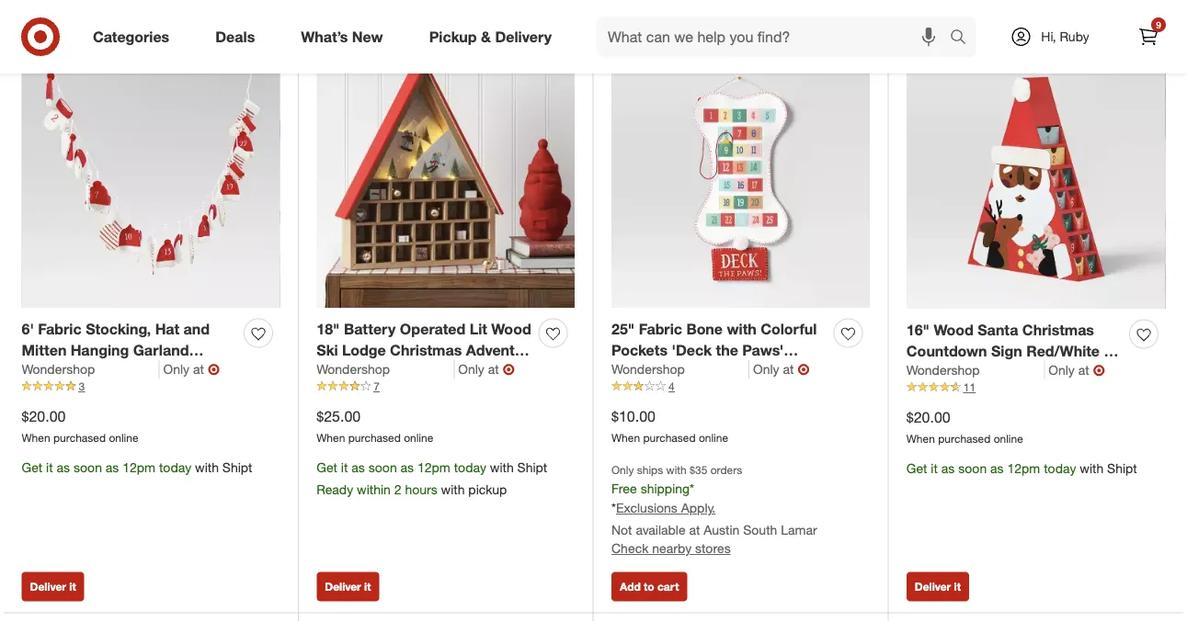 Task type: locate. For each thing, give the bounding box(es) containing it.
online down the 11 link
[[994, 433, 1024, 446]]

lamar
[[781, 523, 818, 539]]

shipt inside get it as soon as 12pm today with shipt ready within 2 hours with pickup
[[518, 460, 548, 476]]

18" battery operated lit wood ski lodge christmas advent calendar red/brown - wondershop™
[[317, 320, 532, 401]]

0 horizontal spatial wood
[[492, 320, 532, 338]]

only at ¬ up 4 link
[[754, 361, 810, 379]]

$25.00 when purchased online
[[317, 407, 434, 445]]

get it as soon as 12pm today with shipt down 3 link
[[22, 460, 253, 476]]

ships
[[637, 464, 664, 478]]

9 link
[[1129, 17, 1169, 57]]

1 horizontal spatial today
[[454, 460, 487, 476]]

soon
[[74, 460, 102, 476], [369, 460, 397, 476], [959, 461, 987, 477]]

get for 6' fabric stocking, hat and mitten hanging garland christmas advent calendar red/white - wondershop™
[[22, 460, 43, 476]]

1 horizontal spatial get
[[317, 460, 338, 476]]

12pm down the 11 link
[[1008, 461, 1041, 477]]

&
[[481, 28, 491, 46]]

wondershop link up 3
[[22, 361, 160, 379]]

¬
[[208, 361, 220, 379], [503, 361, 515, 379], [798, 361, 810, 379], [1094, 362, 1106, 380]]

advent inside '6' fabric stocking, hat and mitten hanging garland christmas advent calendar red/white - wondershop™'
[[98, 362, 146, 380]]

ruby
[[1060, 29, 1090, 45]]

1 horizontal spatial deliver it
[[325, 581, 371, 594]]

7 link
[[317, 379, 575, 395]]

2 horizontal spatial deliver it
[[915, 581, 961, 594]]

1 horizontal spatial advent
[[466, 341, 515, 359]]

with
[[195, 460, 219, 476], [490, 460, 514, 476], [1080, 461, 1104, 477], [667, 464, 687, 478], [441, 482, 465, 498]]

- down the lit
[[467, 362, 473, 380]]

- inside 16" wood santa christmas countdown sign red/white - wondershop™
[[1105, 342, 1111, 360]]

2 horizontal spatial 12pm
[[1008, 461, 1041, 477]]

purchased inside '$10.00 when purchased online'
[[644, 432, 696, 445]]

12pm up hours
[[418, 460, 451, 476]]

at up 7 link
[[488, 362, 499, 378]]

2 horizontal spatial deliver it button
[[907, 573, 970, 602]]

1 calendar from the left
[[150, 362, 214, 380]]

¬ up 4 link
[[798, 361, 810, 379]]

pickup
[[429, 28, 477, 46]]

1 deliver from the left
[[30, 581, 66, 594]]

1 horizontal spatial $20.00
[[907, 408, 951, 426]]

hi, ruby
[[1042, 29, 1090, 45]]

purchased down 3
[[53, 432, 106, 445]]

wondershop link
[[22, 361, 160, 379], [317, 361, 455, 379], [612, 361, 750, 379], [907, 362, 1045, 380]]

wondershop
[[22, 362, 95, 378], [317, 362, 390, 378], [612, 362, 685, 378], [907, 363, 980, 379]]

1 horizontal spatial $20.00 when purchased online
[[907, 408, 1024, 446]]

1 horizontal spatial red/white
[[1027, 342, 1100, 360]]

2 horizontal spatial -
[[1105, 342, 1111, 360]]

operated
[[400, 320, 466, 338]]

christmas up red/brown
[[390, 341, 462, 359]]

get it as soon as 12pm today with shipt down the 11 link
[[907, 461, 1138, 477]]

$20.00 down 'mitten'
[[22, 407, 66, 425]]

2 deliver it button from the left
[[317, 573, 379, 602]]

wondershop down "countdown"
[[907, 363, 980, 379]]

$20.00 when purchased online
[[22, 407, 139, 445], [907, 408, 1024, 446]]

1 vertical spatial red/white
[[22, 383, 95, 401]]

shipt for 16" wood santa christmas countdown sign red/white - wondershop™
[[1108, 461, 1138, 477]]

wondershop™ inside '6' fabric stocking, hat and mitten hanging garland christmas advent calendar red/white - wondershop™'
[[109, 383, 206, 401]]

1 horizontal spatial christmas
[[390, 341, 462, 359]]

0 horizontal spatial calendar
[[150, 362, 214, 380]]

online for christmas
[[109, 432, 139, 445]]

calendar down lodge
[[317, 362, 380, 380]]

calendar down garland
[[150, 362, 214, 380]]

online up orders
[[699, 432, 729, 445]]

0 horizontal spatial red/white
[[22, 383, 95, 401]]

new
[[352, 28, 383, 46]]

18" battery operated lit wood ski lodge christmas advent calendar red/brown - wondershop™ image
[[317, 50, 575, 308], [317, 50, 575, 308]]

wondershop link up 11 at the right bottom of page
[[907, 362, 1045, 380]]

deliver
[[30, 581, 66, 594], [325, 581, 361, 594], [915, 581, 952, 594]]

today down 3 link
[[159, 460, 191, 476]]

christmas inside 16" wood santa christmas countdown sign red/white - wondershop™
[[1023, 321, 1095, 339]]

0 horizontal spatial soon
[[74, 460, 102, 476]]

$10.00
[[612, 407, 656, 425]]

12pm for wondershop™
[[1008, 461, 1041, 477]]

2 vertical spatial christmas
[[22, 362, 94, 380]]

only down garland
[[163, 362, 190, 378]]

hat
[[155, 320, 180, 338]]

only at ¬ for wood
[[458, 361, 515, 379]]

online down 3 link
[[109, 432, 139, 445]]

and
[[184, 320, 210, 338]]

what's new link
[[285, 17, 406, 57]]

0 horizontal spatial shipt
[[222, 460, 253, 476]]

1 horizontal spatial shipt
[[518, 460, 548, 476]]

soon up the within
[[369, 460, 397, 476]]

only up 7 link
[[458, 362, 485, 378]]

search button
[[942, 17, 986, 61]]

get inside get it as soon as 12pm today with shipt ready within 2 hours with pickup
[[317, 460, 338, 476]]

1 horizontal spatial soon
[[369, 460, 397, 476]]

wondershop link for advent
[[317, 361, 455, 379]]

2 calendar from the left
[[317, 362, 380, 380]]

1 horizontal spatial deliver it button
[[317, 573, 379, 602]]

christmas down 'mitten'
[[22, 362, 94, 380]]

- right 3
[[99, 383, 105, 401]]

16" wood santa christmas countdown sign red/white - wondershop™ link
[[907, 320, 1123, 381]]

2 deliver from the left
[[325, 581, 361, 594]]

purchased
[[53, 432, 106, 445], [348, 432, 401, 445], [644, 432, 696, 445], [939, 433, 991, 446]]

battery
[[344, 320, 396, 338]]

only at ¬ down garland
[[163, 361, 220, 379]]

today down the 11 link
[[1044, 461, 1077, 477]]

within
[[357, 482, 391, 498]]

2 horizontal spatial shipt
[[1108, 461, 1138, 477]]

1 horizontal spatial -
[[467, 362, 473, 380]]

0 horizontal spatial $20.00 when purchased online
[[22, 407, 139, 445]]

11
[[964, 381, 976, 395]]

0 horizontal spatial -
[[99, 383, 105, 401]]

soon down 3
[[74, 460, 102, 476]]

purchased for 6' fabric stocking, hat and mitten hanging garland christmas advent calendar red/white - wondershop™
[[53, 432, 106, 445]]

online
[[109, 432, 139, 445], [404, 432, 434, 445], [699, 432, 729, 445], [994, 433, 1024, 446]]

only at ¬ for countdown
[[1049, 362, 1106, 380]]

wood inside 18" battery operated lit wood ski lodge christmas advent calendar red/brown - wondershop™
[[492, 320, 532, 338]]

red/white down 'mitten'
[[22, 383, 95, 401]]

1 horizontal spatial wondershop™
[[317, 383, 413, 401]]

wondershop for 6'
[[22, 362, 95, 378]]

0 horizontal spatial today
[[159, 460, 191, 476]]

advent
[[466, 341, 515, 359], [98, 362, 146, 380]]

deliver it
[[30, 581, 76, 594], [325, 581, 371, 594], [915, 581, 961, 594]]

0 horizontal spatial get
[[22, 460, 43, 476]]

nearby
[[653, 541, 692, 557]]

only at ¬
[[163, 361, 220, 379], [458, 361, 515, 379], [754, 361, 810, 379], [1049, 362, 1106, 380]]

$20.00 down "countdown"
[[907, 408, 951, 426]]

wondershop down 'mitten'
[[22, 362, 95, 378]]

1 horizontal spatial deliver
[[325, 581, 361, 594]]

calendar
[[150, 362, 214, 380], [317, 362, 380, 380]]

today inside get it as soon as 12pm today with shipt ready within 2 hours with pickup
[[454, 460, 487, 476]]

0 horizontal spatial *
[[612, 501, 616, 517]]

wondershop down lodge
[[317, 362, 390, 378]]

1 vertical spatial christmas
[[390, 341, 462, 359]]

* down $35
[[690, 481, 695, 497]]

2 horizontal spatial christmas
[[1023, 321, 1095, 339]]

only for countdown
[[1049, 363, 1075, 379]]

¬ up 7 link
[[503, 361, 515, 379]]

shipt
[[222, 460, 253, 476], [518, 460, 548, 476], [1108, 461, 1138, 477]]

soon for christmas
[[74, 460, 102, 476]]

purchased for 16" wood santa christmas countdown sign red/white - wondershop™
[[939, 433, 991, 446]]

16" wood santa christmas countdown sign red/white - wondershop™ image
[[907, 50, 1166, 309], [907, 50, 1166, 309]]

wondershop™ down "countdown"
[[907, 363, 1003, 381]]

austin
[[704, 523, 740, 539]]

wood right the lit
[[492, 320, 532, 338]]

advent down the lit
[[466, 341, 515, 359]]

1 deliver it button from the left
[[22, 573, 84, 602]]

2 horizontal spatial wondershop™
[[907, 363, 1003, 381]]

0 horizontal spatial wondershop™
[[109, 383, 206, 401]]

wondershop link up '7'
[[317, 361, 455, 379]]

shipping
[[641, 481, 690, 497]]

at down apply.
[[690, 523, 701, 539]]

purchased inside $25.00 when purchased online
[[348, 432, 401, 445]]

at for and
[[193, 362, 204, 378]]

1 horizontal spatial *
[[690, 481, 695, 497]]

online for advent
[[404, 432, 434, 445]]

countdown
[[907, 342, 988, 360]]

today up pickup
[[454, 460, 487, 476]]

at down and
[[193, 362, 204, 378]]

25" fabric bone with colorful pockets 'deck the paws' hanging christmas advent calendar white - wondershop™ image
[[612, 50, 870, 308], [612, 50, 870, 308]]

only at ¬ down the lit
[[458, 361, 515, 379]]

online up get it as soon as 12pm today with shipt ready within 2 hours with pickup
[[404, 432, 434, 445]]

wondershop™ up $25.00
[[317, 383, 413, 401]]

deliver it button
[[22, 573, 84, 602], [317, 573, 379, 602], [907, 573, 970, 602]]

3
[[79, 380, 85, 394]]

wondershop™ down garland
[[109, 383, 206, 401]]

2 horizontal spatial today
[[1044, 461, 1077, 477]]

christmas inside '6' fabric stocking, hat and mitten hanging garland christmas advent calendar red/white - wondershop™'
[[22, 362, 94, 380]]

1 deliver it from the left
[[30, 581, 76, 594]]

0 vertical spatial -
[[1105, 342, 1111, 360]]

$20.00 for 16" wood santa christmas countdown sign red/white - wondershop™
[[907, 408, 951, 426]]

it
[[46, 460, 53, 476], [341, 460, 348, 476], [931, 461, 938, 477], [69, 581, 76, 594], [364, 581, 371, 594], [955, 581, 961, 594]]

$20.00 when purchased online down 11 at the right bottom of page
[[907, 408, 1024, 446]]

wood up "countdown"
[[934, 321, 974, 339]]

deals
[[215, 28, 255, 46]]

only at ¬ up the 11 link
[[1049, 362, 1106, 380]]

0 horizontal spatial deliver it button
[[22, 573, 84, 602]]

when
[[22, 432, 50, 445], [317, 432, 345, 445], [612, 432, 641, 445], [907, 433, 936, 446]]

pickup
[[469, 482, 507, 498]]

red/brown
[[384, 362, 463, 380]]

red/white up the 11 link
[[1027, 342, 1100, 360]]

12pm inside get it as soon as 12pm today with shipt ready within 2 hours with pickup
[[418, 460, 451, 476]]

get it as soon as 12pm today with shipt
[[22, 460, 253, 476], [907, 461, 1138, 477]]

$20.00
[[22, 407, 66, 425], [907, 408, 951, 426]]

1 vertical spatial -
[[467, 362, 473, 380]]

3 deliver from the left
[[915, 581, 952, 594]]

0 horizontal spatial advent
[[98, 362, 146, 380]]

0 vertical spatial christmas
[[1023, 321, 1095, 339]]

2 vertical spatial -
[[99, 383, 105, 401]]

0 horizontal spatial 12pm
[[123, 460, 156, 476]]

* down "free"
[[612, 501, 616, 517]]

at up 4 link
[[783, 362, 794, 378]]

advent down hanging
[[98, 362, 146, 380]]

0 horizontal spatial deliver it
[[30, 581, 76, 594]]

when for 6' fabric stocking, hat and mitten hanging garland christmas advent calendar red/white - wondershop™
[[22, 432, 50, 445]]

$20.00 when purchased online down 3
[[22, 407, 139, 445]]

deliver it button for wondershop™
[[317, 573, 379, 602]]

12pm down 3 link
[[123, 460, 156, 476]]

stocking,
[[86, 320, 151, 338]]

18" battery operated lit wood ski lodge christmas advent calendar red/brown - wondershop™ link
[[317, 319, 532, 401]]

1 horizontal spatial wood
[[934, 321, 974, 339]]

3 deliver it button from the left
[[907, 573, 970, 602]]

only
[[163, 362, 190, 378], [458, 362, 485, 378], [754, 362, 780, 378], [1049, 363, 1075, 379], [612, 464, 634, 478]]

1 horizontal spatial calendar
[[317, 362, 380, 380]]

soon down 11 at the right bottom of page
[[959, 461, 987, 477]]

add to cart button
[[612, 573, 688, 602]]

wondershop™ inside 18" battery operated lit wood ski lodge christmas advent calendar red/brown - wondershop™
[[317, 383, 413, 401]]

6' fabric stocking, hat and mitten hanging garland christmas advent calendar red/white - wondershop™ image
[[22, 50, 280, 308], [22, 50, 280, 308]]

2 horizontal spatial deliver
[[915, 581, 952, 594]]

check nearby stores button
[[612, 540, 731, 558]]

wood inside 16" wood santa christmas countdown sign red/white - wondershop™
[[934, 321, 974, 339]]

christmas right santa
[[1023, 321, 1095, 339]]

santa
[[978, 321, 1019, 339]]

when for 16" wood santa christmas countdown sign red/white - wondershop™
[[907, 433, 936, 446]]

online inside $25.00 when purchased online
[[404, 432, 434, 445]]

at up the 11 link
[[1079, 363, 1090, 379]]

2 horizontal spatial soon
[[959, 461, 987, 477]]

purchased down 11 at the right bottom of page
[[939, 433, 991, 446]]

christmas inside 18" battery operated lit wood ski lodge christmas advent calendar red/brown - wondershop™
[[390, 341, 462, 359]]

2
[[394, 482, 402, 498]]

0 vertical spatial advent
[[466, 341, 515, 359]]

red/white
[[1027, 342, 1100, 360], [22, 383, 95, 401]]

at
[[193, 362, 204, 378], [488, 362, 499, 378], [783, 362, 794, 378], [1079, 363, 1090, 379], [690, 523, 701, 539]]

0 horizontal spatial $20.00
[[22, 407, 66, 425]]

-
[[1105, 342, 1111, 360], [467, 362, 473, 380], [99, 383, 105, 401]]

¬ for wood
[[503, 361, 515, 379]]

0 horizontal spatial deliver
[[30, 581, 66, 594]]

- inside '6' fabric stocking, hat and mitten hanging garland christmas advent calendar red/white - wondershop™'
[[99, 383, 105, 401]]

1 vertical spatial *
[[612, 501, 616, 517]]

1 horizontal spatial get it as soon as 12pm today with shipt
[[907, 461, 1138, 477]]

$20.00 when purchased online for christmas
[[22, 407, 139, 445]]

purchased down $25.00
[[348, 432, 401, 445]]

only up the 11 link
[[1049, 363, 1075, 379]]

deliver it for wondershop™
[[325, 581, 371, 594]]

get
[[22, 460, 43, 476], [317, 460, 338, 476], [907, 461, 928, 477]]

when inside $25.00 when purchased online
[[317, 432, 345, 445]]

0 horizontal spatial christmas
[[22, 362, 94, 380]]

¬ down and
[[208, 361, 220, 379]]

$25.00
[[317, 407, 361, 425]]

0 horizontal spatial get it as soon as 12pm today with shipt
[[22, 460, 253, 476]]

today for 6' fabric stocking, hat and mitten hanging garland christmas advent calendar red/white - wondershop™
[[159, 460, 191, 476]]

1 horizontal spatial 12pm
[[418, 460, 451, 476]]

calendar inside 18" battery operated lit wood ski lodge christmas advent calendar red/brown - wondershop™
[[317, 362, 380, 380]]

wondershop™
[[907, 363, 1003, 381], [109, 383, 206, 401], [317, 383, 413, 401]]

wondershop up 4
[[612, 362, 685, 378]]

purchased up ships
[[644, 432, 696, 445]]

2 deliver it from the left
[[325, 581, 371, 594]]

today
[[159, 460, 191, 476], [454, 460, 487, 476], [1044, 461, 1077, 477]]

¬ up the 11 link
[[1094, 362, 1106, 380]]

6'
[[22, 320, 34, 338]]

christmas
[[1023, 321, 1095, 339], [390, 341, 462, 359], [22, 362, 94, 380]]

2 horizontal spatial get
[[907, 461, 928, 477]]

0 vertical spatial red/white
[[1027, 342, 1100, 360]]

calendar inside '6' fabric stocking, hat and mitten hanging garland christmas advent calendar red/white - wondershop™'
[[150, 362, 214, 380]]

as
[[57, 460, 70, 476], [106, 460, 119, 476], [352, 460, 365, 476], [401, 460, 414, 476], [942, 461, 955, 477], [991, 461, 1004, 477]]

soon for wondershop™
[[959, 461, 987, 477]]

add
[[620, 581, 641, 594]]

deliver it button for -
[[22, 573, 84, 602]]

only up "free"
[[612, 464, 634, 478]]

add to cart
[[620, 581, 679, 594]]

- up the 11 link
[[1105, 342, 1111, 360]]

1 vertical spatial advent
[[98, 362, 146, 380]]



Task type: vqa. For each thing, say whether or not it's contained in the screenshot.
See
no



Task type: describe. For each thing, give the bounding box(es) containing it.
south
[[744, 523, 778, 539]]

only up 4 link
[[754, 362, 780, 378]]

only at ¬ for and
[[163, 361, 220, 379]]

at for wood
[[488, 362, 499, 378]]

apply.
[[681, 501, 716, 517]]

4
[[669, 380, 675, 394]]

red/white inside 16" wood santa christmas countdown sign red/white - wondershop™
[[1027, 342, 1100, 360]]

categories
[[93, 28, 169, 46]]

pickup & delivery link
[[414, 17, 575, 57]]

wondershop™ inside 16" wood santa christmas countdown sign red/white - wondershop™
[[907, 363, 1003, 381]]

mitten
[[22, 341, 67, 359]]

wondershop link up 4
[[612, 361, 750, 379]]

What can we help you find? suggestions appear below search field
[[597, 17, 955, 57]]

$35
[[690, 464, 708, 478]]

deliver for -
[[30, 581, 66, 594]]

purchased for 18" battery operated lit wood ski lodge christmas advent calendar red/brown - wondershop™
[[348, 432, 401, 445]]

wondershop link for christmas
[[22, 361, 160, 379]]

what's new
[[301, 28, 383, 46]]

red/white inside '6' fabric stocking, hat and mitten hanging garland christmas advent calendar red/white - wondershop™'
[[22, 383, 95, 401]]

3 link
[[22, 379, 280, 395]]

get it as soon as 12pm today with shipt for wondershop™
[[907, 461, 1138, 477]]

check
[[612, 541, 649, 557]]

deliver for wondershop™
[[325, 581, 361, 594]]

at inside only ships with $35 orders free shipping * * exclusions apply. not available at austin south lamar check nearby stores
[[690, 523, 701, 539]]

- inside 18" battery operated lit wood ski lodge christmas advent calendar red/brown - wondershop™
[[467, 362, 473, 380]]

it inside get it as soon as 12pm today with shipt ready within 2 hours with pickup
[[341, 460, 348, 476]]

$20.00 for 6' fabric stocking, hat and mitten hanging garland christmas advent calendar red/white - wondershop™
[[22, 407, 66, 425]]

6' fabric stocking, hat and mitten hanging garland christmas advent calendar red/white - wondershop™ link
[[22, 319, 237, 401]]

16"
[[907, 321, 930, 339]]

18"
[[317, 320, 340, 338]]

wondershop for 18"
[[317, 362, 390, 378]]

9
[[1157, 19, 1162, 30]]

16" wood santa christmas countdown sign red/white - wondershop™
[[907, 321, 1111, 381]]

hi,
[[1042, 29, 1057, 45]]

ski
[[317, 341, 338, 359]]

garland
[[133, 341, 189, 359]]

deliver it for -
[[30, 581, 76, 594]]

ready
[[317, 482, 353, 498]]

get it as soon as 12pm today with shipt for christmas
[[22, 460, 253, 476]]

only for wood
[[458, 362, 485, 378]]

fabric
[[38, 320, 82, 338]]

online for wondershop™
[[994, 433, 1024, 446]]

hours
[[405, 482, 438, 498]]

free
[[612, 481, 637, 497]]

not
[[612, 523, 633, 539]]

exclusions
[[616, 501, 678, 517]]

advent inside 18" battery operated lit wood ski lodge christmas advent calendar red/brown - wondershop™
[[466, 341, 515, 359]]

only ships with $35 orders free shipping * * exclusions apply. not available at austin south lamar check nearby stores
[[612, 464, 818, 557]]

lodge
[[342, 341, 386, 359]]

only for and
[[163, 362, 190, 378]]

¬ for countdown
[[1094, 362, 1106, 380]]

orders
[[711, 464, 743, 478]]

soon inside get it as soon as 12pm today with shipt ready within 2 hours with pickup
[[369, 460, 397, 476]]

hanging
[[71, 341, 129, 359]]

stores
[[696, 541, 731, 557]]

cart
[[658, 581, 679, 594]]

4 link
[[612, 379, 870, 395]]

pickup & delivery
[[429, 28, 552, 46]]

exclusions apply. link
[[616, 501, 716, 517]]

when for 18" battery operated lit wood ski lodge christmas advent calendar red/brown - wondershop™
[[317, 432, 345, 445]]

0 vertical spatial *
[[690, 481, 695, 497]]

today for 16" wood santa christmas countdown sign red/white - wondershop™
[[1044, 461, 1077, 477]]

wondershop link for wondershop™
[[907, 362, 1045, 380]]

$20.00 when purchased online for wondershop™
[[907, 408, 1024, 446]]

with inside only ships with $35 orders free shipping * * exclusions apply. not available at austin south lamar check nearby stores
[[667, 464, 687, 478]]

search
[[942, 30, 986, 47]]

only inside only ships with $35 orders free shipping * * exclusions apply. not available at austin south lamar check nearby stores
[[612, 464, 634, 478]]

sign
[[992, 342, 1023, 360]]

6' fabric stocking, hat and mitten hanging garland christmas advent calendar red/white - wondershop™
[[22, 320, 214, 401]]

at for countdown
[[1079, 363, 1090, 379]]

what's
[[301, 28, 348, 46]]

deals link
[[200, 17, 278, 57]]

get it as soon as 12pm today with shipt ready within 2 hours with pickup
[[317, 460, 548, 498]]

7
[[374, 380, 380, 394]]

get for 16" wood santa christmas countdown sign red/white - wondershop™
[[907, 461, 928, 477]]

3 deliver it from the left
[[915, 581, 961, 594]]

¬ for and
[[208, 361, 220, 379]]

lit
[[470, 320, 488, 338]]

shipt for 6' fabric stocking, hat and mitten hanging garland christmas advent calendar red/white - wondershop™
[[222, 460, 253, 476]]

$10.00 when purchased online
[[612, 407, 729, 445]]

11 link
[[907, 380, 1166, 396]]

available
[[636, 523, 686, 539]]

to
[[644, 581, 655, 594]]

wondershop for 16"
[[907, 363, 980, 379]]

12pm for christmas
[[123, 460, 156, 476]]

categories link
[[77, 17, 192, 57]]

online inside '$10.00 when purchased online'
[[699, 432, 729, 445]]

delivery
[[495, 28, 552, 46]]

when inside '$10.00 when purchased online'
[[612, 432, 641, 445]]



